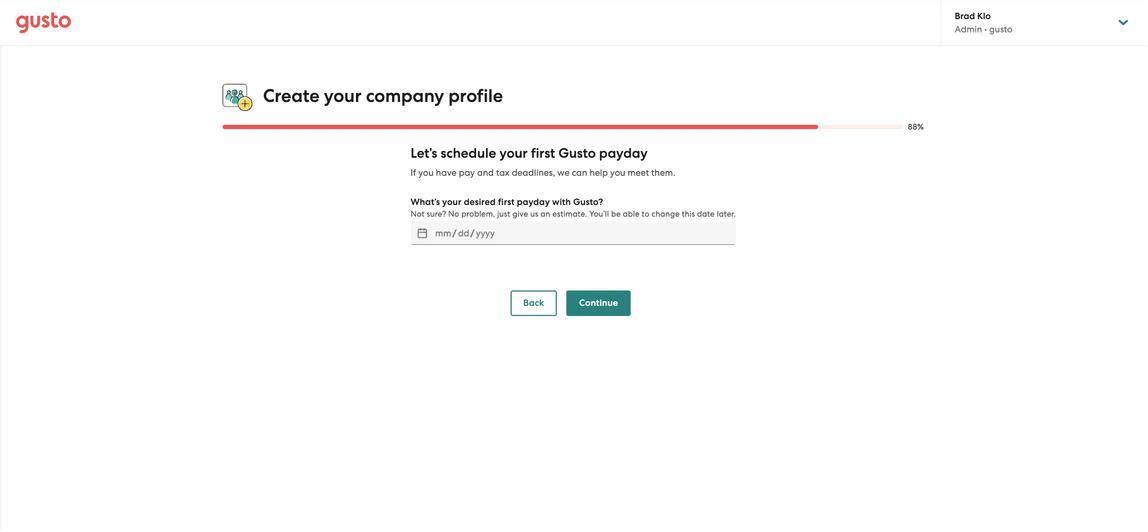Task type: locate. For each thing, give the bounding box(es) containing it.
/ down no
[[453, 228, 457, 239]]

no
[[448, 209, 459, 219]]

your up tax
[[500, 145, 528, 162]]

desired
[[464, 197, 496, 208]]

able
[[623, 209, 640, 219]]

1 vertical spatial payday
[[517, 197, 550, 208]]

pay
[[459, 168, 475, 178]]

your right create
[[324, 85, 362, 107]]

estimate.
[[553, 209, 587, 219]]

1 you from the left
[[418, 168, 434, 178]]

us
[[530, 209, 539, 219]]

0 vertical spatial first
[[531, 145, 555, 162]]

1 horizontal spatial you
[[610, 168, 626, 178]]

0 horizontal spatial first
[[498, 197, 515, 208]]

2 vertical spatial your
[[442, 197, 462, 208]]

meet
[[628, 168, 649, 178]]

you right if
[[418, 168, 434, 178]]

/ down the problem, at the top of page
[[471, 228, 475, 239]]

can
[[572, 168, 587, 178]]

0 horizontal spatial you
[[418, 168, 434, 178]]

first inside what's your desired first payday with gusto? not sure? no problem, just give us an estimate. you'll be able to change this date later.
[[498, 197, 515, 208]]

brad
[[955, 11, 975, 22]]

1 horizontal spatial your
[[442, 197, 462, 208]]

profile
[[448, 85, 503, 107]]

first up just
[[498, 197, 515, 208]]

payday up meet
[[599, 145, 648, 162]]

0 vertical spatial payday
[[599, 145, 648, 162]]

we
[[557, 168, 570, 178]]

2 you from the left
[[610, 168, 626, 178]]

tax
[[496, 168, 510, 178]]

first up if you have pay and tax deadlines, we can help you meet them.
[[531, 145, 555, 162]]

Year (yyyy) field
[[475, 225, 496, 242]]

first
[[531, 145, 555, 162], [498, 197, 515, 208]]

them.
[[651, 168, 675, 178]]

Month (mm) field
[[434, 225, 453, 242]]

change
[[652, 209, 680, 219]]

let's
[[411, 145, 437, 162]]

1 horizontal spatial first
[[531, 145, 555, 162]]

1 horizontal spatial /
[[471, 228, 475, 239]]

with
[[552, 197, 571, 208]]

1 vertical spatial first
[[498, 197, 515, 208]]

home image
[[16, 12, 71, 33]]

0 horizontal spatial /
[[453, 228, 457, 239]]

/
[[453, 228, 457, 239], [471, 228, 475, 239]]

create your company profile
[[263, 85, 503, 107]]

to
[[642, 209, 650, 219]]

back link
[[511, 291, 557, 316]]

continue
[[579, 298, 618, 309]]

back
[[523, 298, 544, 309]]

1 / from the left
[[453, 228, 457, 239]]

your inside what's your desired first payday with gusto? not sure? no problem, just give us an estimate. you'll be able to change this date later.
[[442, 197, 462, 208]]

0 horizontal spatial payday
[[517, 197, 550, 208]]

you'll
[[589, 209, 609, 219]]

company
[[366, 85, 444, 107]]

payday
[[599, 145, 648, 162], [517, 197, 550, 208]]

1 vertical spatial your
[[500, 145, 528, 162]]

you right help
[[610, 168, 626, 178]]

first for payday
[[498, 197, 515, 208]]

your up no
[[442, 197, 462, 208]]

schedule
[[441, 145, 496, 162]]

payday up us
[[517, 197, 550, 208]]

deadlines,
[[512, 168, 555, 178]]

what's
[[411, 197, 440, 208]]

if
[[411, 168, 416, 178]]

0 vertical spatial your
[[324, 85, 362, 107]]

your
[[324, 85, 362, 107], [500, 145, 528, 162], [442, 197, 462, 208]]

you
[[418, 168, 434, 178], [610, 168, 626, 178]]

0 horizontal spatial your
[[324, 85, 362, 107]]



Task type: describe. For each thing, give the bounding box(es) containing it.
brad klo admin • gusto
[[955, 11, 1013, 35]]

gusto?
[[573, 197, 603, 208]]

gusto
[[989, 24, 1013, 35]]

give
[[513, 209, 528, 219]]

just
[[497, 209, 510, 219]]

if you have pay and tax deadlines, we can help you meet them.
[[411, 168, 675, 178]]

your for desired
[[442, 197, 462, 208]]

create
[[263, 85, 320, 107]]

•
[[985, 24, 987, 35]]

klo
[[977, 11, 991, 22]]

your for company
[[324, 85, 362, 107]]

first for gusto
[[531, 145, 555, 162]]

let's schedule your first gusto payday
[[411, 145, 648, 162]]

payday inside what's your desired first payday with gusto? not sure? no problem, just give us an estimate. you'll be able to change this date later.
[[517, 197, 550, 208]]

later.
[[717, 209, 736, 219]]

continue button
[[567, 291, 631, 316]]

what's your desired first payday with gusto? not sure? no problem, just give us an estimate. you'll be able to change this date later.
[[411, 197, 736, 219]]

88%
[[908, 122, 924, 132]]

an
[[541, 209, 550, 219]]

help
[[590, 168, 608, 178]]

problem,
[[461, 209, 495, 219]]

2 / from the left
[[471, 228, 475, 239]]

date
[[697, 209, 715, 219]]

this
[[682, 209, 695, 219]]

and
[[477, 168, 494, 178]]

not
[[411, 209, 425, 219]]

be
[[611, 209, 621, 219]]

1 horizontal spatial payday
[[599, 145, 648, 162]]

gusto
[[558, 145, 596, 162]]

2 horizontal spatial your
[[500, 145, 528, 162]]

sure?
[[427, 209, 446, 219]]

admin
[[955, 24, 982, 35]]

Day (dd) field
[[457, 225, 471, 242]]

have
[[436, 168, 457, 178]]



Task type: vqa. For each thing, say whether or not it's contained in the screenshot.
company dropdown button
no



